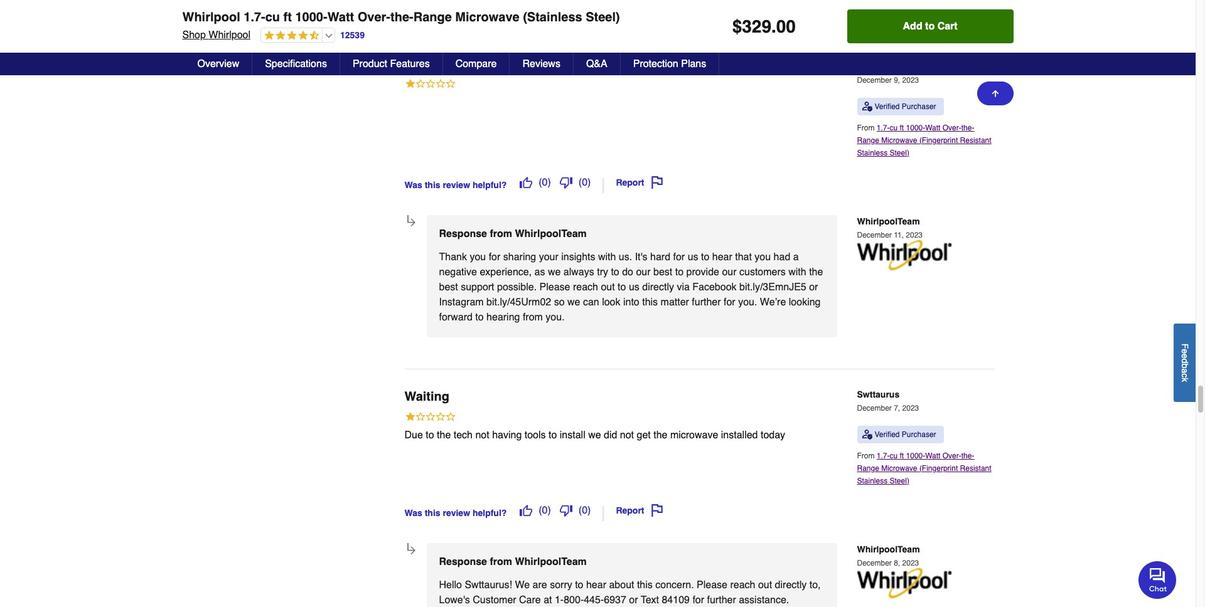 Task type: locate. For each thing, give the bounding box(es) containing it.
microwave
[[455, 10, 519, 24], [881, 136, 917, 145], [881, 464, 917, 473]]

you
[[470, 251, 486, 263], [755, 251, 771, 263]]

2023
[[902, 76, 919, 85], [906, 231, 923, 240], [902, 404, 919, 413], [902, 559, 919, 568]]

ft down 9,
[[900, 123, 904, 132]]

purchaser down december 9, 2023
[[902, 102, 936, 111]]

insights
[[561, 251, 595, 263]]

was for hello swttaurus! we are sorry to hear about this concern. please reach out directly to, lowe's customer care at 1-800-445-6937 or text 84109 for further assistance.
[[405, 508, 422, 518]]

verified for 2nd verified purchaser icon from the bottom of the page
[[875, 102, 900, 111]]

to right try
[[611, 267, 619, 278]]

1 vertical spatial whirlpoolbrand image
[[857, 568, 951, 599]]

to up '800-'
[[575, 580, 583, 591]]

1000- down december 9, 2023
[[906, 123, 925, 132]]

whirlpoolteam up sorry
[[515, 556, 587, 568]]

or up looking
[[809, 282, 818, 293]]

reach up assistance.
[[730, 580, 755, 591]]

for
[[489, 251, 500, 263], [673, 251, 685, 263], [724, 297, 735, 308], [693, 595, 704, 606]]

1 vertical spatial report
[[616, 506, 644, 516]]

1 vertical spatial 1 star image
[[405, 411, 456, 425]]

was this review helpful? up arrow right image
[[405, 508, 507, 518]]

reviews
[[522, 58, 560, 70]]

) for thumb up icon
[[548, 177, 551, 188]]

( for thumb up image
[[539, 505, 542, 516]]

our
[[636, 267, 651, 278], [722, 267, 737, 278]]

you. left we're
[[738, 297, 757, 308]]

facebook
[[692, 282, 737, 293]]

from down december 9, 2023
[[857, 123, 877, 132]]

product
[[353, 58, 387, 70]]

to right add
[[925, 21, 935, 32]]

to right tools on the left bottom of the page
[[549, 430, 557, 441]]

installed
[[721, 430, 758, 441]]

response up hello
[[439, 556, 487, 568]]

1 vertical spatial verified purchaser
[[875, 430, 936, 439]]

a right had
[[793, 251, 799, 263]]

ft down 7,
[[900, 452, 904, 460]]

overview button
[[185, 53, 252, 75]]

2 vertical spatial over-
[[943, 452, 961, 460]]

the-
[[390, 10, 413, 24], [961, 123, 974, 132], [961, 452, 974, 460]]

hear up 445-
[[586, 580, 606, 591]]

you.
[[738, 297, 757, 308], [546, 312, 565, 323]]

( 0 ) right thumb up image
[[539, 505, 551, 516]]

2 vertical spatial microwave
[[881, 464, 917, 473]]

purchaser down swttaurus december 7, 2023
[[902, 430, 936, 439]]

1 horizontal spatial a
[[1180, 368, 1190, 373]]

1 you from the left
[[470, 251, 486, 263]]

verified down december 9, 2023
[[875, 102, 900, 111]]

0 horizontal spatial hear
[[586, 580, 606, 591]]

shop whirlpool
[[182, 29, 250, 41]]

(
[[539, 177, 542, 188], [579, 177, 582, 188], [539, 505, 542, 516], [579, 505, 582, 516]]

1 vertical spatial out
[[758, 580, 772, 591]]

as
[[534, 267, 545, 278]]

over-
[[358, 10, 390, 24], [943, 123, 961, 132], [943, 452, 961, 460]]

1 flag image from the top
[[651, 176, 663, 189]]

0 vertical spatial 1 star image
[[405, 78, 456, 91]]

2 vertical spatial we
[[588, 430, 601, 441]]

tech
[[454, 430, 473, 441]]

2 verified purchaser from the top
[[875, 430, 936, 439]]

0 horizontal spatial with
[[598, 251, 616, 263]]

december inside whirlpoolteam december 8, 2023
[[857, 559, 892, 568]]

verified purchaser down 7,
[[875, 430, 936, 439]]

( 0 ) right thumb down image
[[579, 177, 591, 188]]

we
[[548, 267, 561, 278], [567, 297, 580, 308], [588, 430, 601, 441]]

0 horizontal spatial our
[[636, 267, 651, 278]]

2 whirlpoolbrand image from the top
[[857, 568, 951, 599]]

chat invite button image
[[1139, 561, 1177, 599]]

verified purchaser icon image
[[862, 101, 872, 111], [862, 430, 872, 440]]

0 vertical spatial a
[[793, 251, 799, 263]]

1 vertical spatial watt
[[925, 123, 940, 132]]

reach up can
[[573, 282, 598, 293]]

for right 84109
[[693, 595, 704, 606]]

0 horizontal spatial directly
[[642, 282, 674, 293]]

stainless
[[857, 149, 888, 157], [857, 477, 888, 486]]

review for hello
[[443, 508, 470, 518]]

waiting
[[405, 390, 449, 404]]

2023 right 11,
[[906, 231, 923, 240]]

0 vertical spatial 1.7-cu ft 1000-watt over-the- range microwave (fingerprint resistant stainless steel)
[[857, 123, 991, 157]]

further inside the thank you for sharing your insights with us. it's hard for us to hear that you had a negative experience, as we always try to do our best to provide our customers with the best support possible. please reach out to us directly via facebook bit.ly/3emnje5 or instagram bit.ly/45urm02 so we can look into this matter further for you. we're looking forward to hearing from you.
[[692, 297, 721, 308]]

0 horizontal spatial best
[[439, 282, 458, 293]]

2 vertical spatial the-
[[961, 452, 974, 460]]

whirlpool up shop whirlpool
[[182, 10, 240, 24]]

lowe's
[[439, 595, 470, 606]]

helpful? left thumb up icon
[[473, 180, 507, 190]]

2 1.7-cu ft 1000-watt over-the- range microwave (fingerprint resistant stainless steel) link from the top
[[857, 452, 991, 486]]

our down that
[[722, 267, 737, 278]]

with up try
[[598, 251, 616, 263]]

whirlpool up the overview button
[[209, 29, 250, 41]]

2 vertical spatial ft
[[900, 452, 904, 460]]

1 our from the left
[[636, 267, 651, 278]]

0 right thumb down icon
[[582, 505, 587, 516]]

0 vertical spatial was
[[405, 180, 422, 190]]

further down facebook
[[692, 297, 721, 308]]

0 horizontal spatial please
[[540, 282, 570, 293]]

1 star image
[[405, 78, 456, 91], [405, 411, 456, 425]]

1 horizontal spatial you
[[755, 251, 771, 263]]

1000- up the '4.5 stars' image
[[295, 10, 327, 24]]

please right concern.
[[697, 580, 727, 591]]

1 vertical spatial verified purchaser icon image
[[862, 430, 872, 440]]

1 horizontal spatial our
[[722, 267, 737, 278]]

1 report from the top
[[616, 177, 644, 187]]

you right thank at the left top of page
[[470, 251, 486, 263]]

ft for first 1.7-cu ft 1000-watt over-the- range microwave (fingerprint resistant stainless steel) link from the bottom
[[900, 452, 904, 460]]

2 december from the top
[[857, 231, 892, 240]]

whirlpoolbrand image for thank you for sharing your insights with us. it's hard for us to hear that you had a negative experience, as we always try to do our best to provide our customers with the best support possible. please reach out to us directly via facebook bit.ly/3emnje5 or instagram bit.ly/45urm02 so we can look into this matter further for you. we're looking forward to hearing from you.
[[857, 240, 951, 270]]

0 vertical spatial 1.7-
[[244, 10, 265, 24]]

2 was from the top
[[405, 508, 422, 518]]

1 vertical spatial range
[[857, 136, 879, 145]]

1 vertical spatial (fingerprint
[[919, 464, 958, 473]]

0 vertical spatial from
[[857, 123, 877, 132]]

out up assistance.
[[758, 580, 772, 591]]

1 horizontal spatial or
[[809, 282, 818, 293]]

best down hard
[[653, 267, 672, 278]]

( for thumb down image
[[579, 177, 582, 188]]

flag image
[[651, 176, 663, 189], [651, 504, 663, 517]]

0 horizontal spatial us
[[629, 282, 639, 293]]

was for thank you for sharing your insights with us. it's hard for us to hear that you had a negative experience, as we always try to do our best to provide our customers with the best support possible. please reach out to us directly via facebook bit.ly/3emnje5 or instagram bit.ly/45urm02 so we can look into this matter further for you. we're looking forward to hearing from you.
[[405, 180, 422, 190]]

4.5 stars image
[[261, 30, 319, 42]]

verified purchaser for 2nd verified purchaser icon from the bottom of the page
[[875, 102, 936, 111]]

0 vertical spatial please
[[540, 282, 570, 293]]

verified purchaser icon image down swttaurus december 7, 2023
[[862, 430, 872, 440]]

1 was this review helpful? from the top
[[405, 180, 507, 190]]

swttaurus!
[[465, 580, 512, 591]]

1.7- down december 9, 2023
[[877, 123, 890, 132]]

us up "into"
[[629, 282, 639, 293]]

further
[[692, 297, 721, 308], [707, 595, 736, 606]]

1 vertical spatial was
[[405, 508, 422, 518]]

2 purchaser from the top
[[902, 430, 936, 439]]

not right the tech
[[475, 430, 489, 441]]

1 e from the top
[[1180, 349, 1190, 354]]

( right thumb down image
[[579, 177, 582, 188]]

1 response from whirlpoolteam from the top
[[439, 228, 587, 240]]

watt for second 1.7-cu ft 1000-watt over-the- range microwave (fingerprint resistant stainless steel) link from the bottom of the page
[[925, 123, 940, 132]]

0 vertical spatial you.
[[738, 297, 757, 308]]

hear
[[712, 251, 732, 263], [586, 580, 606, 591]]

bit.ly/45urm02
[[486, 297, 551, 308]]

) left thumb down icon
[[548, 505, 551, 516]]

0 vertical spatial reach
[[573, 282, 598, 293]]

1.7- up the '4.5 stars' image
[[244, 10, 265, 24]]

2 resistant from the top
[[960, 464, 991, 473]]

please inside the hello swttaurus! we are sorry to hear about this concern. please reach out directly to, lowe's customer care at 1-800-445-6937 or text 84109 for further assistance.
[[697, 580, 727, 591]]

the- for first 1.7-cu ft 1000-watt over-the- range microwave (fingerprint resistant stainless steel) link from the bottom
[[961, 452, 974, 460]]

our down it's at top right
[[636, 267, 651, 278]]

2023 right 9,
[[902, 76, 919, 85]]

hello swttaurus! we are sorry to hear about this concern. please reach out directly to, lowe's customer care at 1-800-445-6937 or text 84109 for further assistance.
[[439, 580, 821, 606]]

us up provide
[[688, 251, 698, 263]]

helpful? left thumb up image
[[473, 508, 507, 518]]

today
[[761, 430, 785, 441]]

0 vertical spatial from
[[490, 228, 512, 240]]

3 december from the top
[[857, 404, 892, 413]]

2023 inside swttaurus december 7, 2023
[[902, 404, 919, 413]]

1 vertical spatial response
[[439, 556, 487, 568]]

0 vertical spatial response
[[439, 228, 487, 240]]

0 vertical spatial 1.7-cu ft 1000-watt over-the- range microwave (fingerprint resistant stainless steel) link
[[857, 123, 991, 157]]

december down swttaurus at right bottom
[[857, 404, 892, 413]]

b
[[1180, 364, 1190, 368]]

to down instagram
[[475, 312, 484, 323]]

2 horizontal spatial the
[[809, 267, 823, 278]]

from down swttaurus december 7, 2023
[[857, 452, 877, 460]]

2 report button from the top
[[612, 500, 667, 521]]

whirlpoolbrand image down 8,
[[857, 568, 951, 599]]

2023 inside whirlpoolteam december 8, 2023
[[902, 559, 919, 568]]

1 vertical spatial please
[[697, 580, 727, 591]]

2 was this review helpful? from the top
[[405, 508, 507, 518]]

0 horizontal spatial we
[[548, 267, 561, 278]]

2023 inside the whirlpoolteam december 11, 2023
[[906, 231, 923, 240]]

this inside the thank you for sharing your insights with us. it's hard for us to hear that you had a negative experience, as we always try to do our best to provide our customers with the best support possible. please reach out to us directly via facebook bit.ly/3emnje5 or instagram bit.ly/45urm02 so we can look into this matter further for you. we're looking forward to hearing from you.
[[642, 297, 658, 308]]

the
[[809, 267, 823, 278], [437, 430, 451, 441], [653, 430, 667, 441]]

( 0 ) right thumb up icon
[[539, 177, 551, 188]]

2023 right 8,
[[902, 559, 919, 568]]

1 horizontal spatial out
[[758, 580, 772, 591]]

helpful? for you
[[473, 180, 507, 190]]

or left text
[[629, 595, 638, 606]]

cu up the '4.5 stars' image
[[265, 10, 280, 24]]

0 vertical spatial whirlpool
[[182, 10, 240, 24]]

8,
[[894, 559, 900, 568]]

from
[[857, 123, 877, 132], [857, 452, 877, 460]]

2 stainless from the top
[[857, 477, 888, 486]]

1 vertical spatial further
[[707, 595, 736, 606]]

0 for thumb up image
[[542, 505, 548, 516]]

whirlpoolbrand image
[[857, 240, 951, 270], [857, 568, 951, 599]]

2 review from the top
[[443, 508, 470, 518]]

1 vertical spatial ft
[[900, 123, 904, 132]]

steel)
[[586, 10, 620, 24], [890, 149, 909, 157], [890, 477, 909, 486]]

from for are
[[490, 556, 512, 568]]

directly up matter
[[642, 282, 674, 293]]

having
[[492, 430, 522, 441]]

best down "negative"
[[439, 282, 458, 293]]

2 vertical spatial 1000-
[[906, 452, 925, 460]]

2 vertical spatial watt
[[925, 452, 940, 460]]

0 vertical spatial further
[[692, 297, 721, 308]]

1 vertical spatial from
[[857, 452, 877, 460]]

0 vertical spatial purchaser
[[902, 102, 936, 111]]

2 response from whirlpoolteam from the top
[[439, 556, 587, 568]]

best
[[653, 267, 672, 278], [439, 282, 458, 293]]

from down bit.ly/45urm02
[[523, 312, 543, 323]]

0 vertical spatial microwave
[[455, 10, 519, 24]]

response
[[439, 228, 487, 240], [439, 556, 487, 568]]

329
[[742, 16, 771, 36]]

1000-
[[295, 10, 327, 24], [906, 123, 925, 132], [906, 452, 925, 460]]

was
[[405, 180, 422, 190], [405, 508, 422, 518]]

not
[[475, 430, 489, 441], [620, 430, 634, 441]]

thumb up image
[[520, 504, 532, 517]]

$
[[732, 16, 742, 36]]

1 horizontal spatial directly
[[775, 580, 807, 591]]

1 vertical spatial directly
[[775, 580, 807, 591]]

0 horizontal spatial or
[[629, 595, 638, 606]]

to right 'due'
[[426, 430, 434, 441]]

1 vertical spatial resistant
[[960, 464, 991, 473]]

into
[[623, 297, 639, 308]]

december left 11,
[[857, 231, 892, 240]]

a inside the thank you for sharing your insights with us. it's hard for us to hear that you had a negative experience, as we always try to do our best to provide our customers with the best support possible. please reach out to us directly via facebook bit.ly/3emnje5 or instagram bit.ly/45urm02 so we can look into this matter further for you. we're looking forward to hearing from you.
[[793, 251, 799, 263]]

1 star image down features
[[405, 78, 456, 91]]

1000- down swttaurus december 7, 2023
[[906, 452, 925, 460]]

1 horizontal spatial not
[[620, 430, 634, 441]]

0 vertical spatial response from whirlpoolteam
[[439, 228, 587, 240]]

was this review helpful? up arrow right icon
[[405, 180, 507, 190]]

2 helpful? from the top
[[473, 508, 507, 518]]

1 vertical spatial we
[[567, 297, 580, 308]]

2 report from the top
[[616, 506, 644, 516]]

to
[[925, 21, 935, 32], [701, 251, 709, 263], [611, 267, 619, 278], [675, 267, 684, 278], [618, 282, 626, 293], [475, 312, 484, 323], [426, 430, 434, 441], [549, 430, 557, 441], [575, 580, 583, 591]]

0 right thumb up icon
[[542, 177, 548, 188]]

from for second 1.7-cu ft 1000-watt over-the- range microwave (fingerprint resistant stainless steel) link from the bottom of the page
[[857, 123, 877, 132]]

1 whirlpoolbrand image from the top
[[857, 240, 951, 270]]

a up k
[[1180, 368, 1190, 373]]

2 verified from the top
[[875, 430, 900, 439]]

( 0 ) for thumb down image
[[579, 177, 591, 188]]

2 response from the top
[[439, 556, 487, 568]]

was up arrow right image
[[405, 508, 422, 518]]

1 vertical spatial 1000-
[[906, 123, 925, 132]]

0 horizontal spatial reach
[[573, 282, 598, 293]]

whirlpoolbrand image down 11,
[[857, 240, 951, 270]]

0 vertical spatial report
[[616, 177, 644, 187]]

1 was from the top
[[405, 180, 422, 190]]

cu down 9,
[[890, 123, 898, 132]]

) left thumb down image
[[548, 177, 551, 188]]

1 vertical spatial helpful?
[[473, 508, 507, 518]]

e
[[1180, 349, 1190, 354], [1180, 354, 1190, 359]]

2023 right 7,
[[902, 404, 919, 413]]

0 vertical spatial was this review helpful?
[[405, 180, 507, 190]]

1 vertical spatial reach
[[730, 580, 755, 591]]

for up experience,
[[489, 251, 500, 263]]

1000- for second 1.7-cu ft 1000-watt over-the- range microwave (fingerprint resistant stainless steel) link from the bottom of the page
[[906, 123, 925, 132]]

cu down 7,
[[890, 452, 898, 460]]

84109
[[662, 595, 690, 606]]

december inside the whirlpoolteam december 11, 2023
[[857, 231, 892, 240]]

1 (fingerprint from the top
[[919, 136, 958, 145]]

a inside button
[[1180, 368, 1190, 373]]

you. down the so
[[546, 312, 565, 323]]

1 helpful? from the top
[[473, 180, 507, 190]]

) for thumb down icon
[[587, 505, 591, 516]]

december inside swttaurus december 7, 2023
[[857, 404, 892, 413]]

was this review helpful? for hello
[[405, 508, 507, 518]]

0 vertical spatial hear
[[712, 251, 732, 263]]

1 vertical spatial cu
[[890, 123, 898, 132]]

microwave down 7,
[[881, 464, 917, 473]]

1 vertical spatial hear
[[586, 580, 606, 591]]

1 verified purchaser from the top
[[875, 102, 936, 111]]

1 vertical spatial a
[[1180, 368, 1190, 373]]

we right as
[[548, 267, 561, 278]]

review for thank
[[443, 180, 470, 190]]

d
[[1180, 359, 1190, 364]]

purchaser
[[902, 102, 936, 111], [902, 430, 936, 439]]

0 horizontal spatial out
[[601, 282, 615, 293]]

1 from from the top
[[857, 123, 877, 132]]

0 horizontal spatial you.
[[546, 312, 565, 323]]

or
[[809, 282, 818, 293], [629, 595, 638, 606]]

response from whirlpoolteam up we
[[439, 556, 587, 568]]

1 vertical spatial response from whirlpoolteam
[[439, 556, 587, 568]]

0 vertical spatial ft
[[283, 10, 292, 24]]

overview
[[197, 58, 239, 70]]

4 december from the top
[[857, 559, 892, 568]]

or inside the thank you for sharing your insights with us. it's hard for us to hear that you had a negative experience, as we always try to do our best to provide our customers with the best support possible. please reach out to us directly via facebook bit.ly/3emnje5 or instagram bit.ly/45urm02 so we can look into this matter further for you. we're looking forward to hearing from you.
[[809, 282, 818, 293]]

0 horizontal spatial you
[[470, 251, 486, 263]]

1 star image down waiting
[[405, 411, 456, 425]]

verified purchaser icon image down december 9, 2023
[[862, 101, 872, 111]]

e up d
[[1180, 349, 1190, 354]]

december left 9,
[[857, 76, 892, 85]]

0 vertical spatial best
[[653, 267, 672, 278]]

range for first 1.7-cu ft 1000-watt over-the- range microwave (fingerprint resistant stainless steel) link from the bottom
[[857, 464, 879, 473]]

please
[[540, 282, 570, 293], [697, 580, 727, 591]]

1 horizontal spatial with
[[788, 267, 806, 278]]

1 vertical spatial report button
[[612, 500, 667, 521]]

possible.
[[497, 282, 537, 293]]

report
[[616, 177, 644, 187], [616, 506, 644, 516]]

install
[[560, 430, 585, 441]]

.
[[771, 16, 776, 36]]

response from whirlpoolteam up sharing
[[439, 228, 587, 240]]

with
[[598, 251, 616, 263], [788, 267, 806, 278]]

1 verified from the top
[[875, 102, 900, 111]]

2 vertical spatial from
[[490, 556, 512, 568]]

hear left that
[[712, 251, 732, 263]]

your
[[539, 251, 558, 263]]

$ 329 . 00
[[732, 16, 796, 36]]

0 horizontal spatial a
[[793, 251, 799, 263]]

whirlpoolteam inside the whirlpoolteam december 11, 2023
[[857, 216, 920, 226]]

e up b
[[1180, 354, 1190, 359]]

1 response from the top
[[439, 228, 487, 240]]

reviews button
[[510, 53, 574, 75]]

this
[[425, 180, 440, 190], [642, 297, 658, 308], [425, 508, 440, 518], [637, 580, 653, 591]]

hear inside the thank you for sharing your insights with us. it's hard for us to hear that you had a negative experience, as we always try to do our best to provide our customers with the best support possible. please reach out to us directly via facebook bit.ly/3emnje5 or instagram bit.ly/45urm02 so we can look into this matter further for you. we're looking forward to hearing from you.
[[712, 251, 732, 263]]

0 horizontal spatial not
[[475, 430, 489, 441]]

2 flag image from the top
[[651, 504, 663, 517]]

2 from from the top
[[857, 452, 877, 460]]

0 vertical spatial flag image
[[651, 176, 663, 189]]

1 report button from the top
[[612, 172, 667, 193]]

we left did
[[588, 430, 601, 441]]

2 horizontal spatial we
[[588, 430, 601, 441]]

to up provide
[[701, 251, 709, 263]]

reach inside the hello swttaurus! we are sorry to hear about this concern. please reach out directly to, lowe's customer care at 1-800-445-6937 or text 84109 for further assistance.
[[730, 580, 755, 591]]

( right thumb down icon
[[579, 505, 582, 516]]

1 review from the top
[[443, 180, 470, 190]]

report for about
[[616, 506, 644, 516]]

we
[[515, 580, 530, 591]]

0 vertical spatial verified
[[875, 102, 900, 111]]

to inside the hello swttaurus! we are sorry to hear about this concern. please reach out directly to, lowe's customer care at 1-800-445-6937 or text 84109 for further assistance.
[[575, 580, 583, 591]]

1.7- for second 1.7-cu ft 1000-watt over-the- range microwave (fingerprint resistant stainless steel) link from the bottom of the page
[[877, 123, 890, 132]]

microwave down 9,
[[881, 136, 917, 145]]

1 1 star image from the top
[[405, 78, 456, 91]]

add to cart
[[903, 21, 958, 32]]

1 purchaser from the top
[[902, 102, 936, 111]]

1.7- down swttaurus december 7, 2023
[[877, 452, 890, 460]]

directly inside the hello swttaurus! we are sorry to hear about this concern. please reach out directly to, lowe's customer care at 1-800-445-6937 or text 84109 for further assistance.
[[775, 580, 807, 591]]

we right the so
[[567, 297, 580, 308]]

reach
[[573, 282, 598, 293], [730, 580, 755, 591]]

do
[[622, 267, 633, 278]]

0 vertical spatial stainless
[[857, 149, 888, 157]]

( 0 ) for thumb up image
[[539, 505, 551, 516]]

whirlpoolteam up 11,
[[857, 216, 920, 226]]

0 vertical spatial (fingerprint
[[919, 136, 958, 145]]

1 vertical spatial us
[[629, 282, 639, 293]]

2 e from the top
[[1180, 354, 1190, 359]]

directly left to,
[[775, 580, 807, 591]]

from up swttaurus!
[[490, 556, 512, 568]]

microwave up compare button
[[455, 10, 519, 24]]

are
[[533, 580, 547, 591]]

the right get
[[653, 430, 667, 441]]

1 vertical spatial flag image
[[651, 504, 663, 517]]

resistant
[[960, 136, 991, 145], [960, 464, 991, 473]]

1 not from the left
[[475, 430, 489, 441]]



Task type: vqa. For each thing, say whether or not it's contained in the screenshot.
left or
yes



Task type: describe. For each thing, give the bounding box(es) containing it.
( for thumb up icon
[[539, 177, 542, 188]]

0 vertical spatial 1000-
[[295, 10, 327, 24]]

1 vertical spatial steel)
[[890, 149, 909, 157]]

december 9, 2023
[[857, 76, 919, 85]]

1 vertical spatial with
[[788, 267, 806, 278]]

cart
[[937, 21, 958, 32]]

1 resistant from the top
[[960, 136, 991, 145]]

this inside the hello swttaurus! we are sorry to hear about this concern. please reach out directly to, lowe's customer care at 1-800-445-6937 or text 84109 for further assistance.
[[637, 580, 653, 591]]

0 for thumb down icon
[[582, 505, 587, 516]]

for right hard
[[673, 251, 685, 263]]

december for swttaurus december 7, 2023
[[857, 404, 892, 413]]

report for us.
[[616, 177, 644, 187]]

can
[[583, 297, 599, 308]]

assistance.
[[739, 595, 789, 606]]

add
[[903, 21, 922, 32]]

2 vertical spatial steel)
[[890, 477, 909, 486]]

2 1 star image from the top
[[405, 411, 456, 425]]

whirlpoolteam up 8,
[[857, 545, 920, 555]]

product features
[[353, 58, 430, 70]]

1 stainless from the top
[[857, 149, 888, 157]]

microwave for second 1.7-cu ft 1000-watt over-the- range microwave (fingerprint resistant stainless steel) link from the bottom of the page
[[881, 136, 917, 145]]

1 1.7-cu ft 1000-watt over-the- range microwave (fingerprint resistant stainless steel) from the top
[[857, 123, 991, 157]]

reach inside the thank you for sharing your insights with us. it's hard for us to hear that you had a negative experience, as we always try to do our best to provide our customers with the best support possible. please reach out to us directly via facebook bit.ly/3emnje5 or instagram bit.ly/45urm02 so we can look into this matter further for you. we're looking forward to hearing from you.
[[573, 282, 598, 293]]

(stainless
[[523, 10, 582, 24]]

negative
[[439, 267, 477, 278]]

microwave for first 1.7-cu ft 1000-watt over-the- range microwave (fingerprint resistant stainless steel) link from the bottom
[[881, 464, 917, 473]]

0 vertical spatial we
[[548, 267, 561, 278]]

range for second 1.7-cu ft 1000-watt over-the- range microwave (fingerprint resistant stainless steel) link from the bottom of the page
[[857, 136, 879, 145]]

purchaser for 1st verified purchaser icon from the bottom of the page
[[902, 430, 936, 439]]

about
[[609, 580, 634, 591]]

due to the tech not having tools to install we did not get the microwave installed today
[[405, 430, 785, 441]]

was this review helpful? for thank
[[405, 180, 507, 190]]

2 not from the left
[[620, 430, 634, 441]]

12539
[[340, 30, 365, 40]]

1 vertical spatial you.
[[546, 312, 565, 323]]

hear inside the hello swttaurus! we are sorry to hear about this concern. please reach out directly to, lowe's customer care at 1-800-445-6937 or text 84109 for further assistance.
[[586, 580, 606, 591]]

for inside the hello swttaurus! we are sorry to hear about this concern. please reach out directly to, lowe's customer care at 1-800-445-6937 or text 84109 for further assistance.
[[693, 595, 704, 606]]

2 you from the left
[[755, 251, 771, 263]]

support
[[461, 282, 494, 293]]

2023 for whirlpoolteam december 11, 2023
[[906, 231, 923, 240]]

to inside button
[[925, 21, 935, 32]]

f
[[1180, 344, 1190, 349]]

to up 'via'
[[675, 267, 684, 278]]

445-
[[584, 595, 604, 606]]

1 horizontal spatial the
[[653, 430, 667, 441]]

sorry
[[550, 580, 572, 591]]

0 vertical spatial the-
[[390, 10, 413, 24]]

whirlpoolbrand image for hello swttaurus! we are sorry to hear about this concern. please reach out directly to, lowe's customer care at 1-800-445-6937 or text 84109 for further assistance.
[[857, 568, 951, 599]]

verified purchaser for 1st verified purchaser icon from the bottom of the page
[[875, 430, 936, 439]]

thank
[[439, 251, 467, 263]]

customer
[[473, 595, 516, 606]]

0 vertical spatial range
[[413, 10, 452, 24]]

product features button
[[340, 53, 443, 75]]

arrow right image
[[405, 216, 417, 228]]

f e e d b a c k button
[[1174, 324, 1196, 402]]

2023 for whirlpoolteam december 8, 2023
[[902, 559, 919, 568]]

0 vertical spatial over-
[[358, 10, 390, 24]]

arrow right image
[[405, 545, 417, 557]]

hello
[[439, 580, 462, 591]]

1-
[[555, 595, 564, 606]]

to down do
[[618, 282, 626, 293]]

report button for it's
[[612, 172, 667, 193]]

whirlpoolteam up your
[[515, 228, 587, 240]]

flag image for hard
[[651, 176, 663, 189]]

flag image for concern.
[[651, 504, 663, 517]]

for down facebook
[[724, 297, 735, 308]]

sharing
[[503, 251, 536, 263]]

1000- for first 1.7-cu ft 1000-watt over-the- range microwave (fingerprint resistant stainless steel) link from the bottom
[[906, 452, 925, 460]]

response for thank
[[439, 228, 487, 240]]

look
[[602, 297, 620, 308]]

please inside the thank you for sharing your insights with us. it's hard for us to hear that you had a negative experience, as we always try to do our best to provide our customers with the best support possible. please reach out to us directly via facebook bit.ly/3emnje5 or instagram bit.ly/45urm02 so we can look into this matter further for you. we're looking forward to hearing from you.
[[540, 282, 570, 293]]

protection
[[633, 58, 678, 70]]

thumb up image
[[520, 176, 532, 189]]

0 for thumb down image
[[582, 177, 587, 188]]

via
[[677, 282, 690, 293]]

swttaurus
[[857, 390, 900, 400]]

protection plans
[[633, 58, 706, 70]]

from inside the thank you for sharing your insights with us. it's hard for us to hear that you had a negative experience, as we always try to do our best to provide our customers with the best support possible. please reach out to us directly via facebook bit.ly/3emnje5 or instagram bit.ly/45urm02 so we can look into this matter further for you. we're looking forward to hearing from you.
[[523, 312, 543, 323]]

arrow up image
[[990, 88, 1000, 99]]

thumb down image
[[560, 176, 572, 189]]

1 vertical spatial best
[[439, 282, 458, 293]]

1 1.7-cu ft 1000-watt over-the- range microwave (fingerprint resistant stainless steel) link from the top
[[857, 123, 991, 157]]

further inside the hello swttaurus! we are sorry to hear about this concern. please reach out directly to, lowe's customer care at 1-800-445-6937 or text 84109 for further assistance.
[[707, 595, 736, 606]]

that
[[735, 251, 752, 263]]

) for thumb down image
[[587, 177, 591, 188]]

directly inside the thank you for sharing your insights with us. it's hard for us to hear that you had a negative experience, as we always try to do our best to provide our customers with the best support possible. please reach out to us directly via facebook bit.ly/3emnje5 or instagram bit.ly/45urm02 so we can look into this matter further for you. we're looking forward to hearing from you.
[[642, 282, 674, 293]]

at
[[544, 595, 552, 606]]

out inside the hello swttaurus! we are sorry to hear about this concern. please reach out directly to, lowe's customer care at 1-800-445-6937 or text 84109 for further assistance.
[[758, 580, 772, 591]]

plans
[[681, 58, 706, 70]]

1 verified purchaser icon image from the top
[[862, 101, 872, 111]]

whirlpoolteam december 11, 2023
[[857, 216, 923, 240]]

1 vertical spatial over-
[[943, 123, 961, 132]]

care
[[519, 595, 541, 606]]

it's
[[635, 251, 647, 263]]

1 horizontal spatial us
[[688, 251, 698, 263]]

response for hello
[[439, 556, 487, 568]]

1.7- for first 1.7-cu ft 1000-watt over-the- range microwave (fingerprint resistant stainless steel) link from the bottom
[[877, 452, 890, 460]]

get
[[637, 430, 651, 441]]

( for thumb down icon
[[579, 505, 582, 516]]

f e e d b a c k
[[1180, 344, 1190, 382]]

matter
[[661, 297, 689, 308]]

had
[[774, 251, 790, 263]]

q&a
[[586, 58, 607, 70]]

compare button
[[443, 53, 510, 75]]

hearing
[[486, 312, 520, 323]]

text
[[641, 595, 659, 606]]

hard
[[650, 251, 670, 263]]

watt for first 1.7-cu ft 1000-watt over-the- range microwave (fingerprint resistant stainless steel) link from the bottom
[[925, 452, 940, 460]]

7,
[[894, 404, 900, 413]]

response from whirlpoolteam for we
[[439, 556, 587, 568]]

report button for this
[[612, 500, 667, 521]]

experience,
[[480, 267, 532, 278]]

q&a button
[[574, 53, 621, 75]]

) for thumb up image
[[548, 505, 551, 516]]

0 vertical spatial cu
[[265, 10, 280, 24]]

0 for thumb up icon
[[542, 177, 548, 188]]

so
[[554, 297, 565, 308]]

( 0 ) for thumb up icon
[[539, 177, 551, 188]]

add to cart button
[[847, 9, 1013, 43]]

1 horizontal spatial best
[[653, 267, 672, 278]]

whirlpool 1.7-cu ft 1000-watt over-the-range microwave (stainless steel)
[[182, 10, 620, 24]]

looking
[[789, 297, 821, 308]]

shop
[[182, 29, 206, 41]]

swttaurus december 7, 2023
[[857, 390, 919, 413]]

9,
[[894, 76, 900, 85]]

from for sharing
[[490, 228, 512, 240]]

did
[[604, 430, 617, 441]]

or inside the hello swttaurus! we are sorry to hear about this concern. please reach out directly to, lowe's customer care at 1-800-445-6937 or text 84109 for further assistance.
[[629, 595, 638, 606]]

from for first 1.7-cu ft 1000-watt over-the- range microwave (fingerprint resistant stainless steel) link from the bottom
[[857, 452, 877, 460]]

0 vertical spatial steel)
[[586, 10, 620, 24]]

0 vertical spatial watt
[[327, 10, 354, 24]]

features
[[390, 58, 430, 70]]

microwave
[[670, 430, 718, 441]]

00
[[776, 16, 796, 36]]

instagram
[[439, 297, 484, 308]]

protection plans button
[[621, 53, 719, 75]]

the inside the thank you for sharing your insights with us. it's hard for us to hear that you had a negative experience, as we always try to do our best to provide our customers with the best support possible. please reach out to us directly via facebook bit.ly/3emnje5 or instagram bit.ly/45urm02 so we can look into this matter further for you. we're looking forward to hearing from you.
[[809, 267, 823, 278]]

out inside the thank you for sharing your insights with us. it's hard for us to hear that you had a negative experience, as we always try to do our best to provide our customers with the best support possible. please reach out to us directly via facebook bit.ly/3emnje5 or instagram bit.ly/45urm02 so we can look into this matter further for you. we're looking forward to hearing from you.
[[601, 282, 615, 293]]

verified for 1st verified purchaser icon from the bottom of the page
[[875, 430, 900, 439]]

try
[[597, 267, 608, 278]]

us.
[[619, 251, 632, 263]]

tools
[[525, 430, 546, 441]]

11,
[[894, 231, 904, 240]]

helpful? for swttaurus!
[[473, 508, 507, 518]]

december for whirlpoolteam december 11, 2023
[[857, 231, 892, 240]]

0 vertical spatial with
[[598, 251, 616, 263]]

always
[[564, 267, 594, 278]]

k
[[1180, 378, 1190, 382]]

2 1.7-cu ft 1000-watt over-the- range microwave (fingerprint resistant stainless steel) from the top
[[857, 452, 991, 486]]

provide
[[686, 267, 719, 278]]

( 0 ) for thumb down icon
[[579, 505, 591, 516]]

1 december from the top
[[857, 76, 892, 85]]

2 (fingerprint from the top
[[919, 464, 958, 473]]

we're
[[760, 297, 786, 308]]

0 horizontal spatial the
[[437, 430, 451, 441]]

2 verified purchaser icon image from the top
[[862, 430, 872, 440]]

c
[[1180, 373, 1190, 378]]

purchaser for 2nd verified purchaser icon from the bottom of the page
[[902, 102, 936, 111]]

6937
[[604, 595, 626, 606]]

thumb down image
[[560, 504, 572, 517]]

thank you for sharing your insights with us. it's hard for us to hear that you had a negative experience, as we always try to do our best to provide our customers with the best support possible. please reach out to us directly via facebook bit.ly/3emnje5 or instagram bit.ly/45urm02 so we can look into this matter further for you. we're looking forward to hearing from you.
[[439, 251, 823, 323]]

december for whirlpoolteam december 8, 2023
[[857, 559, 892, 568]]

specifications button
[[252, 53, 340, 75]]

ft for second 1.7-cu ft 1000-watt over-the- range microwave (fingerprint resistant stainless steel) link from the bottom of the page
[[900, 123, 904, 132]]

2 our from the left
[[722, 267, 737, 278]]

specifications
[[265, 58, 327, 70]]

the- for second 1.7-cu ft 1000-watt over-the- range microwave (fingerprint resistant stainless steel) link from the bottom of the page
[[961, 123, 974, 132]]

response from whirlpoolteam for for
[[439, 228, 587, 240]]

1 vertical spatial whirlpool
[[209, 29, 250, 41]]

2 vertical spatial cu
[[890, 452, 898, 460]]

to,
[[809, 580, 821, 591]]

2023 for swttaurus december 7, 2023
[[902, 404, 919, 413]]

concern.
[[655, 580, 694, 591]]

whirlpoolteam december 8, 2023
[[857, 545, 920, 568]]



